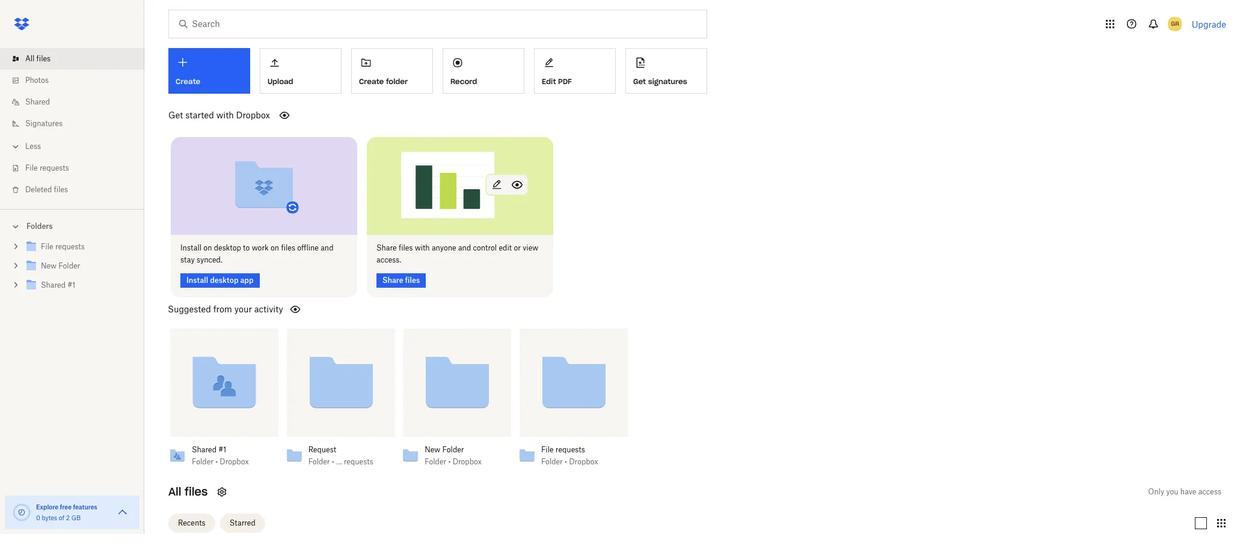 Task type: describe. For each thing, give the bounding box(es) containing it.
files inside share files with anyone and control edit or view access.
[[399, 243, 413, 252]]

edit
[[499, 243, 512, 252]]

create folder
[[359, 77, 408, 86]]

or
[[514, 243, 521, 252]]

folder inside new folder link
[[59, 262, 80, 271]]

share files with anyone and control edit or view access.
[[377, 243, 538, 264]]

dropbox down upload
[[236, 110, 270, 120]]

2
[[66, 515, 70, 522]]

folder inside file requests folder • dropbox
[[541, 458, 563, 467]]

request folder • … requests
[[308, 445, 373, 467]]

#1 for shared #1 folder • dropbox
[[219, 445, 226, 454]]

shared #1 button
[[192, 445, 257, 455]]

request
[[308, 445, 336, 454]]

and inside share files with anyone and control edit or view access.
[[458, 243, 471, 252]]

• for file
[[565, 458, 567, 467]]

file inside file requests folder • dropbox
[[541, 445, 554, 454]]

upgrade link
[[1192, 19, 1227, 29]]

signatures link
[[10, 113, 144, 135]]

starred button
[[220, 514, 265, 534]]

photos link
[[10, 70, 144, 91]]

quota usage element
[[12, 503, 31, 523]]

all inside list item
[[25, 54, 34, 63]]

install on desktop to work on files offline and stay synced.
[[180, 243, 334, 264]]

new folder folder • dropbox
[[425, 445, 482, 467]]

…
[[336, 458, 342, 467]]

shared for shared #1
[[41, 281, 66, 290]]

explore
[[36, 504, 58, 511]]

started
[[185, 110, 214, 120]]

2 on from the left
[[271, 243, 279, 252]]

folder inside request folder • … requests
[[308, 458, 330, 467]]

from
[[213, 304, 232, 314]]

folder • dropbox button for file requests
[[541, 458, 606, 467]]

folders button
[[0, 217, 144, 235]]

only
[[1149, 488, 1165, 497]]

create button
[[168, 48, 250, 94]]

pdf
[[558, 77, 572, 86]]

request button
[[308, 445, 373, 455]]

signatures
[[25, 119, 63, 128]]

list containing all files
[[0, 41, 144, 209]]

upload
[[268, 77, 293, 86]]

requests inside request folder • … requests
[[344, 458, 373, 467]]

folder inside "shared #1 folder • dropbox"
[[192, 458, 213, 467]]

1 vertical spatial file requests link
[[24, 239, 135, 256]]

file requests button
[[541, 445, 606, 455]]

file requests folder • dropbox
[[541, 445, 598, 467]]

work
[[252, 243, 269, 252]]

photos
[[25, 76, 49, 85]]

recents
[[178, 519, 205, 528]]

all files inside list item
[[25, 54, 51, 63]]

all files list item
[[0, 48, 144, 70]]

control
[[473, 243, 497, 252]]

access
[[1199, 488, 1222, 497]]

recents button
[[168, 514, 215, 534]]

access.
[[377, 255, 401, 264]]

0 vertical spatial file requests
[[25, 164, 69, 173]]

• inside request folder • … requests
[[332, 458, 334, 467]]

free
[[60, 504, 72, 511]]

have
[[1181, 488, 1197, 497]]

edit pdf
[[542, 77, 572, 86]]

get signatures
[[633, 77, 687, 86]]

activity
[[254, 304, 283, 314]]

get started with dropbox
[[168, 110, 270, 120]]

upgrade
[[1192, 19, 1227, 29]]

record
[[451, 77, 477, 86]]

new for new folder
[[41, 262, 57, 271]]

deleted
[[25, 185, 52, 194]]

new folder button
[[425, 445, 490, 455]]

dropbox for shared #1 folder • dropbox
[[220, 458, 249, 467]]

install for install desktop app
[[186, 276, 208, 285]]

synced.
[[197, 255, 222, 264]]

and inside install on desktop to work on files offline and stay synced.
[[321, 243, 334, 252]]

0
[[36, 515, 40, 522]]

suggested
[[168, 304, 211, 314]]

view
[[523, 243, 538, 252]]

your
[[234, 304, 252, 314]]

dropbox for new folder folder • dropbox
[[453, 458, 482, 467]]

files inside deleted files link
[[54, 185, 68, 194]]

edit pdf button
[[534, 48, 616, 94]]



Task type: locate. For each thing, give the bounding box(es) containing it.
folder settings image
[[215, 485, 229, 500]]

all files up photos
[[25, 54, 51, 63]]

folder • dropbox button down new folder 'button'
[[425, 458, 490, 467]]

new for new folder folder • dropbox
[[425, 445, 441, 454]]

shared down new folder
[[41, 281, 66, 290]]

folder • dropbox button
[[192, 458, 257, 467], [425, 458, 490, 467], [541, 458, 606, 467]]

1 vertical spatial file
[[41, 242, 53, 251]]

new inside new folder folder • dropbox
[[425, 445, 441, 454]]

• down file requests button
[[565, 458, 567, 467]]

0 horizontal spatial all
[[25, 54, 34, 63]]

1 horizontal spatial all
[[168, 485, 181, 499]]

all files up "recents"
[[168, 485, 208, 499]]

shared for shared
[[25, 97, 50, 106]]

share up access.
[[377, 243, 397, 252]]

group containing file requests
[[0, 235, 144, 304]]

dropbox
[[236, 110, 270, 120], [220, 458, 249, 467], [453, 458, 482, 467], [569, 458, 598, 467]]

to
[[243, 243, 250, 252]]

1 horizontal spatial file
[[41, 242, 53, 251]]

• inside new folder folder • dropbox
[[448, 458, 451, 467]]

create up started on the top of the page
[[176, 77, 200, 86]]

1 and from the left
[[321, 243, 334, 252]]

1 horizontal spatial #1
[[219, 445, 226, 454]]

gr button
[[1166, 14, 1185, 34]]

0 horizontal spatial get
[[168, 110, 183, 120]]

install for install on desktop to work on files offline and stay synced.
[[180, 243, 202, 252]]

1 vertical spatial get
[[168, 110, 183, 120]]

with for files
[[415, 243, 430, 252]]

with for started
[[216, 110, 234, 120]]

file requests link up new folder link
[[24, 239, 135, 256]]

2 folder • dropbox button from the left
[[425, 458, 490, 467]]

share inside share files with anyone and control edit or view access.
[[377, 243, 397, 252]]

explore free features 0 bytes of 2 gb
[[36, 504, 97, 522]]

• for shared
[[215, 458, 218, 467]]

0 horizontal spatial file
[[25, 164, 38, 173]]

2 and from the left
[[458, 243, 471, 252]]

0 vertical spatial file
[[25, 164, 38, 173]]

1 horizontal spatial create
[[359, 77, 384, 86]]

dropbox inside "shared #1 folder • dropbox"
[[220, 458, 249, 467]]

share files button
[[377, 273, 426, 288]]

Search in folder "Dropbox" text field
[[192, 17, 682, 31]]

1 horizontal spatial all files
[[168, 485, 208, 499]]

2 vertical spatial file
[[541, 445, 554, 454]]

desktop inside button
[[210, 276, 239, 285]]

1 vertical spatial file requests
[[41, 242, 85, 251]]

and
[[321, 243, 334, 252], [458, 243, 471, 252]]

install desktop app button
[[180, 273, 260, 288]]

of
[[59, 515, 64, 522]]

files right deleted
[[54, 185, 68, 194]]

new
[[41, 262, 57, 271], [425, 445, 441, 454]]

you
[[1167, 488, 1179, 497]]

0 horizontal spatial all files
[[25, 54, 51, 63]]

folder • dropbox button down shared #1 button
[[192, 458, 257, 467]]

shared #1 link
[[24, 278, 135, 294]]

1 vertical spatial install
[[186, 276, 208, 285]]

all up photos
[[25, 54, 34, 63]]

dropbox for file requests folder • dropbox
[[569, 458, 598, 467]]

get signatures button
[[626, 48, 707, 94]]

desktop left app
[[210, 276, 239, 285]]

1 vertical spatial #1
[[219, 445, 226, 454]]

0 vertical spatial with
[[216, 110, 234, 120]]

requests
[[40, 164, 69, 173], [55, 242, 85, 251], [556, 445, 585, 454], [344, 458, 373, 467]]

files down share files with anyone and control edit or view access.
[[405, 276, 420, 285]]

0 vertical spatial file requests link
[[10, 158, 144, 179]]

shared #1
[[41, 281, 75, 290]]

file requests link up deleted files
[[10, 158, 144, 179]]

0 horizontal spatial new
[[41, 262, 57, 271]]

dropbox down new folder 'button'
[[453, 458, 482, 467]]

•
[[215, 458, 218, 467], [332, 458, 334, 467], [448, 458, 451, 467], [565, 458, 567, 467]]

2 horizontal spatial folder • dropbox button
[[541, 458, 606, 467]]

3 folder • dropbox button from the left
[[541, 458, 606, 467]]

dropbox inside file requests folder • dropbox
[[569, 458, 598, 467]]

0 vertical spatial share
[[377, 243, 397, 252]]

install
[[180, 243, 202, 252], [186, 276, 208, 285]]

deleted files link
[[10, 179, 144, 201]]

1 vertical spatial all files
[[168, 485, 208, 499]]

dropbox inside new folder folder • dropbox
[[453, 458, 482, 467]]

0 vertical spatial new
[[41, 262, 57, 271]]

share down access.
[[383, 276, 403, 285]]

files left offline
[[281, 243, 295, 252]]

get for get signatures
[[633, 77, 646, 86]]

files up photos
[[36, 54, 51, 63]]

with
[[216, 110, 234, 120], [415, 243, 430, 252]]

files inside install on desktop to work on files offline and stay synced.
[[281, 243, 295, 252]]

1 vertical spatial shared
[[41, 281, 66, 290]]

create inside button
[[359, 77, 384, 86]]

folder
[[386, 77, 408, 86]]

on
[[204, 243, 212, 252], [271, 243, 279, 252]]

all
[[25, 54, 34, 63], [168, 485, 181, 499]]

stay
[[180, 255, 195, 264]]

files up access.
[[399, 243, 413, 252]]

1 on from the left
[[204, 243, 212, 252]]

desktop left to
[[214, 243, 241, 252]]

shared down photos
[[25, 97, 50, 106]]

create inside popup button
[[176, 77, 200, 86]]

record button
[[443, 48, 525, 94]]

folder • … requests button
[[308, 458, 373, 467]]

shared for shared #1 folder • dropbox
[[192, 445, 217, 454]]

1 vertical spatial with
[[415, 243, 430, 252]]

list
[[0, 41, 144, 209]]

0 horizontal spatial #1
[[68, 281, 75, 290]]

get for get started with dropbox
[[168, 110, 183, 120]]

#1 inside "shared #1 folder • dropbox"
[[219, 445, 226, 454]]

shared inside "shared #1 folder • dropbox"
[[192, 445, 217, 454]]

file
[[25, 164, 38, 173], [41, 242, 53, 251], [541, 445, 554, 454]]

#1 inside group
[[68, 281, 75, 290]]

file requests up new folder
[[41, 242, 85, 251]]

signatures
[[648, 77, 687, 86]]

1 horizontal spatial get
[[633, 77, 646, 86]]

dropbox down shared #1 button
[[220, 458, 249, 467]]

dropbox down file requests button
[[569, 458, 598, 467]]

dropbox image
[[10, 12, 34, 36]]

1 vertical spatial new
[[425, 445, 441, 454]]

#1 up folder settings icon
[[219, 445, 226, 454]]

0 vertical spatial shared
[[25, 97, 50, 106]]

1 • from the left
[[215, 458, 218, 467]]

share for share files with anyone and control edit or view access.
[[377, 243, 397, 252]]

folders
[[26, 222, 53, 231]]

with right started on the top of the page
[[216, 110, 234, 120]]

1 horizontal spatial and
[[458, 243, 471, 252]]

files left folder settings icon
[[185, 485, 208, 499]]

file requests link
[[10, 158, 144, 179], [24, 239, 135, 256]]

create for create
[[176, 77, 200, 86]]

get left signatures
[[633, 77, 646, 86]]

0 horizontal spatial with
[[216, 110, 234, 120]]

upload button
[[260, 48, 342, 94]]

folder • dropbox button for new folder
[[425, 458, 490, 467]]

#1 for shared #1
[[68, 281, 75, 290]]

1 vertical spatial share
[[383, 276, 403, 285]]

0 horizontal spatial create
[[176, 77, 200, 86]]

and right offline
[[321, 243, 334, 252]]

files inside "all files" link
[[36, 54, 51, 63]]

3 • from the left
[[448, 458, 451, 467]]

1 horizontal spatial new
[[425, 445, 441, 454]]

1 vertical spatial all
[[168, 485, 181, 499]]

1 folder • dropbox button from the left
[[192, 458, 257, 467]]

only you have access
[[1149, 488, 1222, 497]]

shared link
[[10, 91, 144, 113]]

2 • from the left
[[332, 458, 334, 467]]

share inside button
[[383, 276, 403, 285]]

all files link
[[10, 48, 144, 70]]

create for create folder
[[359, 77, 384, 86]]

1 horizontal spatial on
[[271, 243, 279, 252]]

0 horizontal spatial on
[[204, 243, 212, 252]]

get
[[633, 77, 646, 86], [168, 110, 183, 120]]

#1
[[68, 281, 75, 290], [219, 445, 226, 454]]

files inside share files button
[[405, 276, 420, 285]]

0 vertical spatial get
[[633, 77, 646, 86]]

0 vertical spatial install
[[180, 243, 202, 252]]

features
[[73, 504, 97, 511]]

1 horizontal spatial with
[[415, 243, 430, 252]]

0 vertical spatial all files
[[25, 54, 51, 63]]

less image
[[10, 141, 22, 153]]

create folder button
[[351, 48, 433, 94]]

1 vertical spatial desktop
[[210, 276, 239, 285]]

group
[[0, 235, 144, 304]]

• left … at the bottom left
[[332, 458, 334, 467]]

install down stay
[[186, 276, 208, 285]]

and left control
[[458, 243, 471, 252]]

new folder
[[41, 262, 80, 271]]

install inside install desktop app button
[[186, 276, 208, 285]]

desktop inside install on desktop to work on files offline and stay synced.
[[214, 243, 241, 252]]

gr
[[1171, 20, 1179, 28]]

shared #1 folder • dropbox
[[192, 445, 249, 467]]

offline
[[297, 243, 319, 252]]

file requests
[[25, 164, 69, 173], [41, 242, 85, 251]]

0 vertical spatial desktop
[[214, 243, 241, 252]]

all up "recents"
[[168, 485, 181, 499]]

folder • dropbox button down file requests button
[[541, 458, 606, 467]]

install desktop app
[[186, 276, 254, 285]]

install up stay
[[180, 243, 202, 252]]

on up synced.
[[204, 243, 212, 252]]

install inside install on desktop to work on files offline and stay synced.
[[180, 243, 202, 252]]

deleted files
[[25, 185, 68, 194]]

• down shared #1 button
[[215, 458, 218, 467]]

folder
[[59, 262, 80, 271], [442, 445, 464, 454], [192, 458, 213, 467], [308, 458, 330, 467], [425, 458, 446, 467], [541, 458, 563, 467]]

2 horizontal spatial file
[[541, 445, 554, 454]]

desktop
[[214, 243, 241, 252], [210, 276, 239, 285]]

0 horizontal spatial folder • dropbox button
[[192, 458, 257, 467]]

#1 down new folder link
[[68, 281, 75, 290]]

2 vertical spatial shared
[[192, 445, 217, 454]]

all files
[[25, 54, 51, 63], [168, 485, 208, 499]]

shared
[[25, 97, 50, 106], [41, 281, 66, 290], [192, 445, 217, 454]]

new folder link
[[24, 259, 135, 275]]

create left folder
[[359, 77, 384, 86]]

starred
[[230, 519, 256, 528]]

• inside file requests folder • dropbox
[[565, 458, 567, 467]]

gb
[[71, 515, 81, 522]]

get inside button
[[633, 77, 646, 86]]

with inside share files with anyone and control edit or view access.
[[415, 243, 430, 252]]

0 vertical spatial #1
[[68, 281, 75, 290]]

less
[[25, 142, 41, 151]]

file requests up deleted files
[[25, 164, 69, 173]]

shared up folder settings icon
[[192, 445, 217, 454]]

get left started on the top of the page
[[168, 110, 183, 120]]

with left anyone
[[415, 243, 430, 252]]

• inside "shared #1 folder • dropbox"
[[215, 458, 218, 467]]

requests inside file requests folder • dropbox
[[556, 445, 585, 454]]

• for new
[[448, 458, 451, 467]]

app
[[240, 276, 254, 285]]

• down new folder 'button'
[[448, 458, 451, 467]]

share files
[[383, 276, 420, 285]]

1 horizontal spatial folder • dropbox button
[[425, 458, 490, 467]]

on right work
[[271, 243, 279, 252]]

anyone
[[432, 243, 456, 252]]

suggested from your activity
[[168, 304, 283, 314]]

bytes
[[42, 515, 57, 522]]

share for share files
[[383, 276, 403, 285]]

0 horizontal spatial and
[[321, 243, 334, 252]]

edit
[[542, 77, 556, 86]]

file requests inside group
[[41, 242, 85, 251]]

folder • dropbox button for shared #1
[[192, 458, 257, 467]]

0 vertical spatial all
[[25, 54, 34, 63]]

create
[[359, 77, 384, 86], [176, 77, 200, 86]]

files
[[36, 54, 51, 63], [54, 185, 68, 194], [281, 243, 295, 252], [399, 243, 413, 252], [405, 276, 420, 285], [185, 485, 208, 499]]

4 • from the left
[[565, 458, 567, 467]]



Task type: vqa. For each thing, say whether or not it's contained in the screenshot.
files within button
yes



